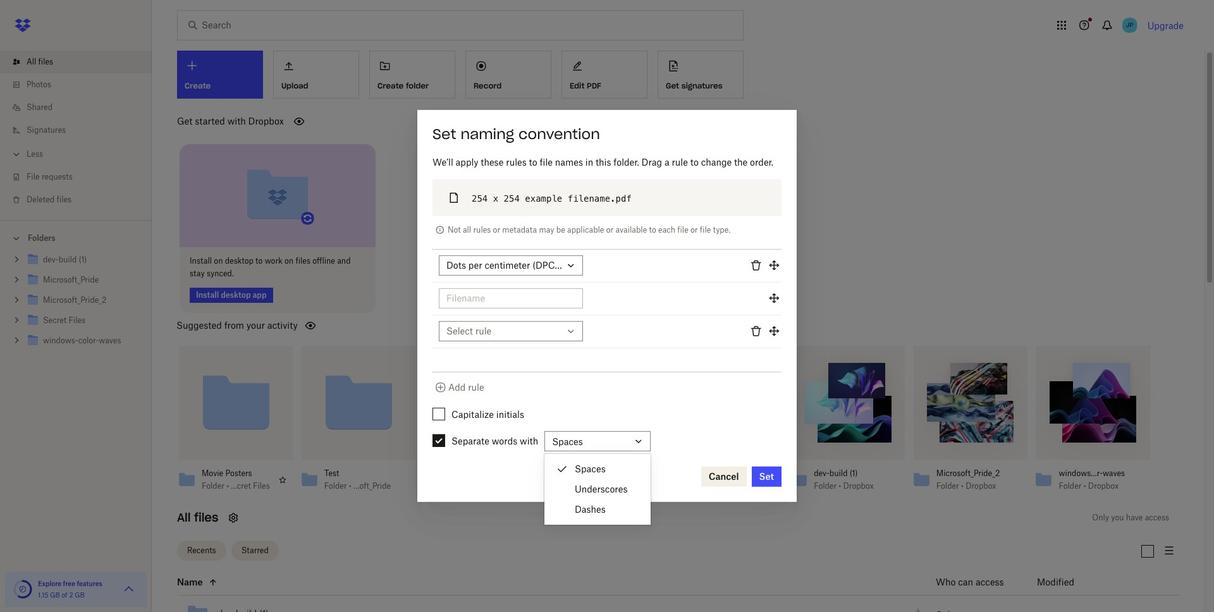 Task type: locate. For each thing, give the bounding box(es) containing it.
spaces
[[552, 436, 583, 447], [575, 464, 606, 474]]

dropbox inside microsoft_pride_2 folder • dropbox
[[966, 481, 996, 491]]

access right can
[[976, 577, 1004, 588]]

0 horizontal spatial with
[[227, 116, 246, 126]]

2 folder • dropbox button from the left
[[814, 481, 882, 491]]

folder • dropbox button down windows…r-waves button
[[1059, 481, 1127, 491]]

pdf
[[587, 81, 601, 90]]

1 horizontal spatial 254
[[504, 193, 520, 204]]

file requests link
[[10, 166, 152, 188]]

folder inside windows…r-waves folder • dropbox
[[1059, 481, 1082, 491]]

0 vertical spatial with
[[227, 116, 246, 126]]

dropbox down (1)
[[843, 481, 874, 491]]

initials
[[496, 409, 524, 420]]

to left work at left
[[256, 256, 263, 265]]

file left names
[[540, 157, 553, 168]]

all files link
[[10, 51, 152, 73]]

• down test button
[[349, 481, 351, 491]]

get inside button
[[666, 81, 679, 90]]

movie
[[202, 468, 223, 478]]

your
[[247, 320, 265, 330]]

group
[[0, 247, 152, 361]]

less image
[[10, 148, 23, 161]]

folders
[[28, 233, 55, 243]]

started
[[195, 116, 225, 126]]

windows…r-waves folder • dropbox
[[1059, 468, 1125, 491]]

gb left of
[[50, 591, 60, 599]]

dev-build (1) button
[[814, 468, 882, 479]]

metadata
[[502, 225, 537, 235]]

applicable
[[567, 225, 604, 235]]

dashes
[[575, 504, 606, 515]]

all up recents in the bottom left of the page
[[177, 510, 191, 525]]

rule
[[672, 157, 688, 168], [468, 382, 484, 393]]

or right each
[[691, 225, 698, 235]]

on
[[214, 256, 223, 265], [285, 256, 294, 265]]

test
[[569, 468, 583, 478]]

have
[[1126, 513, 1143, 522]]

you
[[1111, 513, 1124, 522]]

…cret
[[231, 481, 251, 491]]

folder
[[406, 81, 429, 90]]

table
[[159, 570, 1180, 612]]

set naming convention dialog
[[417, 110, 797, 502]]

dev-build (1) folder • dropbox
[[814, 468, 874, 491]]

folder inside test folder • …oft_pride
[[324, 481, 347, 491]]

file requests
[[27, 172, 73, 182]]

Filename text field
[[447, 291, 576, 305]]

0 horizontal spatial all
[[27, 57, 36, 66]]

4 folder • dropbox button from the left
[[1059, 481, 1127, 491]]

2 folder from the left
[[324, 481, 347, 491]]

edit pdf button
[[562, 51, 648, 99]]

6 • from the left
[[1084, 481, 1086, 491]]

all up photos
[[27, 57, 36, 66]]

capitalize initials
[[452, 409, 524, 420]]

folder • dropbox button down dev-build (1) button
[[814, 481, 882, 491]]

create
[[378, 81, 404, 90]]

starred button
[[231, 541, 279, 561]]

with right words
[[520, 436, 538, 447]]

all files list item
[[0, 51, 152, 73]]

windows…r-waves button
[[1059, 468, 1127, 479]]

microsoft_pride folder • dropbox
[[692, 468, 751, 491]]

1 vertical spatial access
[[976, 577, 1004, 588]]

dropbox image
[[10, 13, 35, 38]]

folder • dropbox button
[[692, 481, 760, 491], [814, 481, 882, 491], [937, 481, 1005, 491], [1059, 481, 1127, 491]]

features
[[77, 580, 102, 588]]

or left available
[[606, 225, 614, 235]]

3 folder • dropbox button from the left
[[937, 481, 1005, 491]]

to left each
[[649, 225, 656, 235]]

gb right 2
[[75, 591, 85, 599]]

upgrade link
[[1148, 20, 1184, 31]]

signatures
[[682, 81, 723, 90]]

create folder
[[378, 81, 429, 90]]

record
[[474, 81, 502, 90]]

and
[[337, 256, 351, 265]]

2 254 from the left
[[504, 193, 520, 204]]

in
[[586, 157, 593, 168]]

on up synced. at left
[[214, 256, 223, 265]]

1 horizontal spatial gb
[[75, 591, 85, 599]]

folder • dropbox button down microsoft_pride_2 'button'
[[937, 481, 1005, 491]]

254
[[472, 193, 488, 204], [504, 193, 520, 204]]

1 folder from the left
[[202, 481, 224, 491]]

3 • from the left
[[716, 481, 719, 491]]

2 • from the left
[[349, 481, 351, 491]]

get started with dropbox
[[177, 116, 284, 126]]

get for get signatures
[[666, 81, 679, 90]]

create folder button
[[369, 51, 455, 99]]

to
[[529, 157, 537, 168], [691, 157, 699, 168], [649, 225, 656, 235], [256, 256, 263, 265]]

0 horizontal spatial or
[[493, 225, 500, 235]]

1 folder • dropbox button from the left
[[692, 481, 760, 491]]

file left type.
[[700, 225, 711, 235]]

folder • dropbox button down "microsoft_pride" "button"
[[692, 481, 760, 491]]

rules right all
[[473, 225, 491, 235]]

rule right add
[[468, 382, 484, 393]]

• down microsoft_pride
[[716, 481, 719, 491]]

4 folder from the left
[[692, 481, 714, 491]]

dropbox inside microsoft_pride folder • dropbox
[[721, 481, 751, 491]]

7 folder from the left
[[1059, 481, 1082, 491]]

• down the windows…r-
[[1084, 481, 1086, 491]]

who can access
[[936, 577, 1004, 588]]

• inside windows…r-waves folder • dropbox
[[1084, 481, 1086, 491]]

a
[[665, 157, 670, 168]]

• inside microsoft_pride_2 folder • dropbox
[[961, 481, 964, 491]]

modified button
[[1037, 575, 1107, 590]]

shared link
[[10, 96, 152, 119]]

all files inside list item
[[27, 57, 53, 66]]

microsoft_pride_2 button
[[937, 468, 1005, 479]]

4 • from the left
[[839, 481, 841, 491]]

folder inside microsoft_pride_2 folder • dropbox
[[937, 481, 959, 491]]

we'll apply these rules to file names in this folder. drag a rule to change the order.
[[433, 157, 774, 168]]

type.
[[713, 225, 731, 235]]

• down microsoft_pride_2
[[961, 481, 964, 491]]

254 right x
[[504, 193, 520, 204]]

1 vertical spatial with
[[520, 436, 538, 447]]

(1)
[[850, 468, 858, 478]]

test button
[[324, 468, 393, 479]]

1 vertical spatial spaces
[[575, 464, 606, 474]]

0 vertical spatial rules
[[506, 157, 527, 168]]

5 • from the left
[[961, 481, 964, 491]]

files
[[253, 481, 270, 491]]

• inside movie posters folder • …cret files
[[227, 481, 229, 491]]

dropbox down "microsoft_pride" "button"
[[721, 481, 751, 491]]

0 horizontal spatial access
[[976, 577, 1004, 588]]

1 vertical spatial rules
[[473, 225, 491, 235]]

1 horizontal spatial all files
[[177, 510, 218, 525]]

get signatures button
[[658, 51, 744, 99]]

spaces up •…d
[[575, 464, 606, 474]]

apply
[[456, 157, 478, 168]]

not
[[448, 225, 461, 235]]

rule right "a"
[[672, 157, 688, 168]]

access right have
[[1145, 513, 1169, 522]]

2 horizontal spatial or
[[691, 225, 698, 235]]

microsoft_pride_2
[[937, 468, 1000, 478]]

1 vertical spatial all files
[[177, 510, 218, 525]]

or left the metadata at the top of the page
[[493, 225, 500, 235]]

explore
[[38, 580, 61, 588]]

• inside dev-build (1) folder • dropbox
[[839, 481, 841, 491]]

0 vertical spatial access
[[1145, 513, 1169, 522]]

5 folder from the left
[[814, 481, 837, 491]]

0 vertical spatial all files
[[27, 57, 53, 66]]

3 folder from the left
[[569, 481, 592, 491]]

get left signatures
[[666, 81, 679, 90]]

list
[[0, 43, 152, 220]]

0 horizontal spatial rule
[[468, 382, 484, 393]]

rules right these
[[506, 157, 527, 168]]

folder • …cret files button
[[202, 481, 270, 491]]

requests
[[42, 172, 73, 182]]

files up recents in the bottom left of the page
[[194, 510, 218, 525]]

1 horizontal spatial access
[[1145, 513, 1169, 522]]

with for started
[[227, 116, 246, 126]]

explore free features 1.15 gb of 2 gb
[[38, 580, 102, 599]]

• inside test folder • …oft_pride
[[349, 481, 351, 491]]

all
[[27, 57, 36, 66], [177, 510, 191, 525]]

less
[[27, 149, 43, 159]]

1 horizontal spatial get
[[666, 81, 679, 90]]

1 vertical spatial rule
[[468, 382, 484, 393]]

1 horizontal spatial rules
[[506, 157, 527, 168]]

spaces inside spaces option
[[575, 464, 606, 474]]

0 horizontal spatial get
[[177, 116, 193, 126]]

with for words
[[520, 436, 538, 447]]

gb
[[50, 591, 60, 599], [75, 591, 85, 599]]

254 x 254 example filename.pdf
[[472, 193, 632, 204]]

list box
[[545, 459, 651, 520]]

offline
[[313, 256, 335, 265]]

0 horizontal spatial on
[[214, 256, 223, 265]]

0 horizontal spatial all files
[[27, 57, 53, 66]]

0 horizontal spatial 254
[[472, 193, 488, 204]]

with right started
[[227, 116, 246, 126]]

files up photos
[[38, 57, 53, 66]]

files left offline on the top
[[296, 256, 311, 265]]

0 horizontal spatial gb
[[50, 591, 60, 599]]

1 horizontal spatial all
[[177, 510, 191, 525]]

set naming convention
[[433, 125, 600, 143]]

movie posters folder • …cret files
[[202, 468, 270, 491]]

dropbox for get started with dropbox
[[248, 116, 284, 126]]

dropbox down microsoft_pride_2 'button'
[[966, 481, 996, 491]]

folder inside movie posters folder • …cret files
[[202, 481, 224, 491]]

all files up photos
[[27, 57, 53, 66]]

• left …cret
[[227, 481, 229, 491]]

dropbox right started
[[248, 116, 284, 126]]

dropbox
[[248, 116, 284, 126], [721, 481, 751, 491], [843, 481, 874, 491], [966, 481, 996, 491], [1088, 481, 1119, 491]]

spaces up test
[[552, 436, 583, 447]]

0 horizontal spatial file
[[540, 157, 553, 168]]

with inside set naming convention dialog
[[520, 436, 538, 447]]

0 vertical spatial rule
[[672, 157, 688, 168]]

2 gb from the left
[[75, 591, 85, 599]]

file right each
[[678, 225, 689, 235]]

1 horizontal spatial on
[[285, 256, 294, 265]]

0 vertical spatial spaces
[[552, 436, 583, 447]]

folders button
[[0, 228, 152, 247]]

add rule button
[[433, 380, 484, 395]]

on right work at left
[[285, 256, 294, 265]]

1 horizontal spatial or
[[606, 225, 614, 235]]

Spaces button
[[545, 431, 651, 452]]

1 gb from the left
[[50, 591, 60, 599]]

all files up recents in the bottom left of the page
[[177, 510, 218, 525]]

1 horizontal spatial with
[[520, 436, 538, 447]]

folder • …oft_pride button
[[324, 481, 393, 491]]

of
[[62, 591, 67, 599]]

or
[[493, 225, 500, 235], [606, 225, 614, 235], [691, 225, 698, 235]]

get left started
[[177, 116, 193, 126]]

1 on from the left
[[214, 256, 223, 265]]

underscores
[[575, 484, 628, 495]]

6 folder from the left
[[937, 481, 959, 491]]

test folder • …oft_pride
[[324, 468, 391, 491]]

0 vertical spatial get
[[666, 81, 679, 90]]

254 left x
[[472, 193, 488, 204]]

folder • dropbox button for microsoft_pride
[[692, 481, 760, 491]]

0 vertical spatial all
[[27, 57, 36, 66]]

1 vertical spatial get
[[177, 116, 193, 126]]

• down build
[[839, 481, 841, 491]]

dropbox down windows…r-waves button
[[1088, 481, 1119, 491]]

work
[[265, 256, 283, 265]]

build
[[830, 468, 848, 478]]

1 • from the left
[[227, 481, 229, 491]]



Task type: describe. For each thing, give the bounding box(es) containing it.
0 horizontal spatial rules
[[473, 225, 491, 235]]

microsoft_pride button
[[692, 468, 760, 479]]

photos link
[[10, 73, 152, 96]]

naming
[[461, 125, 514, 143]]

synced.
[[207, 269, 234, 278]]

separate
[[452, 436, 490, 447]]

spaces inside spaces 'button'
[[552, 436, 583, 447]]

list containing all files
[[0, 43, 152, 220]]

•…d
[[594, 481, 607, 491]]

each
[[658, 225, 675, 235]]

1.15
[[38, 591, 48, 599]]

folder.
[[614, 157, 639, 168]]

dropbox for microsoft_pride_2 folder • dropbox
[[966, 481, 996, 491]]

1 or from the left
[[493, 225, 500, 235]]

test button
[[569, 468, 638, 479]]

from
[[224, 320, 244, 330]]

1 vertical spatial all
[[177, 510, 191, 525]]

add to starred image
[[911, 607, 926, 612]]

folder inside 'test folder •…d movies'
[[569, 481, 592, 491]]

2 on from the left
[[285, 256, 294, 265]]

test folder •…d movies
[[569, 468, 635, 491]]

not all rules or metadata may be applicable or available to each file or file type.
[[448, 225, 731, 235]]

files inside install on desktop to work on files offline and stay synced.
[[296, 256, 311, 265]]

change
[[701, 157, 732, 168]]

stay
[[190, 269, 205, 278]]

• inside microsoft_pride folder • dropbox
[[716, 481, 719, 491]]

name
[[177, 577, 203, 588]]

record button
[[466, 51, 552, 99]]

folder •…d movies button
[[569, 481, 638, 491]]

access inside table
[[976, 577, 1004, 588]]

can
[[958, 577, 973, 588]]

3 or from the left
[[691, 225, 698, 235]]

spaces option
[[545, 459, 651, 479]]

folder inside microsoft_pride folder • dropbox
[[692, 481, 714, 491]]

free
[[63, 580, 75, 588]]

all inside list item
[[27, 57, 36, 66]]

files right the deleted
[[57, 195, 72, 204]]

suggested
[[176, 320, 222, 330]]

capitalize
[[452, 409, 494, 420]]

2
[[69, 591, 73, 599]]

get signatures
[[666, 81, 723, 90]]

table containing name
[[159, 570, 1180, 612]]

dropbox inside dev-build (1) folder • dropbox
[[843, 481, 874, 491]]

words
[[492, 436, 518, 447]]

folder • dropbox button for dev-
[[814, 481, 882, 491]]

may
[[539, 225, 554, 235]]

dev-
[[814, 468, 830, 478]]

signatures
[[27, 125, 66, 135]]

edit pdf
[[570, 81, 601, 90]]

example
[[525, 193, 562, 204]]

desktop
[[225, 256, 254, 265]]

folder inside dev-build (1) folder • dropbox
[[814, 481, 837, 491]]

rule inside button
[[468, 382, 484, 393]]

list box containing spaces
[[545, 459, 651, 520]]

deleted files link
[[10, 188, 152, 211]]

separate words with
[[452, 436, 538, 447]]

order.
[[750, 157, 774, 168]]

get for get started with dropbox
[[177, 116, 193, 126]]

these
[[481, 157, 504, 168]]

deleted files
[[27, 195, 72, 204]]

edit
[[570, 81, 585, 90]]

to down set naming convention
[[529, 157, 537, 168]]

1 horizontal spatial rule
[[672, 157, 688, 168]]

1 horizontal spatial file
[[678, 225, 689, 235]]

suggested from your activity
[[176, 320, 298, 330]]

posters
[[225, 468, 252, 478]]

microsoft_pride
[[692, 468, 748, 478]]

folder • dropbox button for windows…r-
[[1059, 481, 1127, 491]]

2 or from the left
[[606, 225, 614, 235]]

set
[[433, 125, 456, 143]]

waves
[[1103, 468, 1125, 478]]

quota usage element
[[13, 579, 33, 600]]

filename.pdf
[[568, 193, 632, 204]]

only
[[1093, 513, 1109, 522]]

deleted
[[27, 195, 55, 204]]

dropbox for microsoft_pride folder • dropbox
[[721, 481, 751, 491]]

add
[[448, 382, 466, 393]]

only you have access
[[1093, 513, 1169, 522]]

names
[[555, 157, 583, 168]]

2 horizontal spatial file
[[700, 225, 711, 235]]

starred
[[241, 546, 269, 555]]

to inside install on desktop to work on files offline and stay synced.
[[256, 256, 263, 265]]

activity
[[267, 320, 298, 330]]

movie posters button
[[202, 468, 270, 479]]

name dev-build (1), modified 12/5/2023 2:18 pm, element
[[177, 596, 1180, 612]]

microsoft_pride_2 folder • dropbox
[[937, 468, 1000, 491]]

install
[[190, 256, 212, 265]]

folder • dropbox button for microsoft_pride_2
[[937, 481, 1005, 491]]

this
[[596, 157, 611, 168]]

we'll
[[433, 157, 453, 168]]

drag
[[642, 157, 662, 168]]

install on desktop to work on files offline and stay synced.
[[190, 256, 351, 278]]

dropbox inside windows…r-waves folder • dropbox
[[1088, 481, 1119, 491]]

all
[[463, 225, 471, 235]]

files inside list item
[[38, 57, 53, 66]]

test
[[324, 468, 339, 478]]

file
[[27, 172, 40, 182]]

1 254 from the left
[[472, 193, 488, 204]]

…oft_pride
[[354, 481, 391, 491]]

to left change
[[691, 157, 699, 168]]

recents button
[[177, 541, 226, 561]]

shared
[[27, 102, 53, 112]]

photos
[[27, 80, 51, 89]]



Task type: vqa. For each thing, say whether or not it's contained in the screenshot.
2nd Folder • Dropbox button from the left
yes



